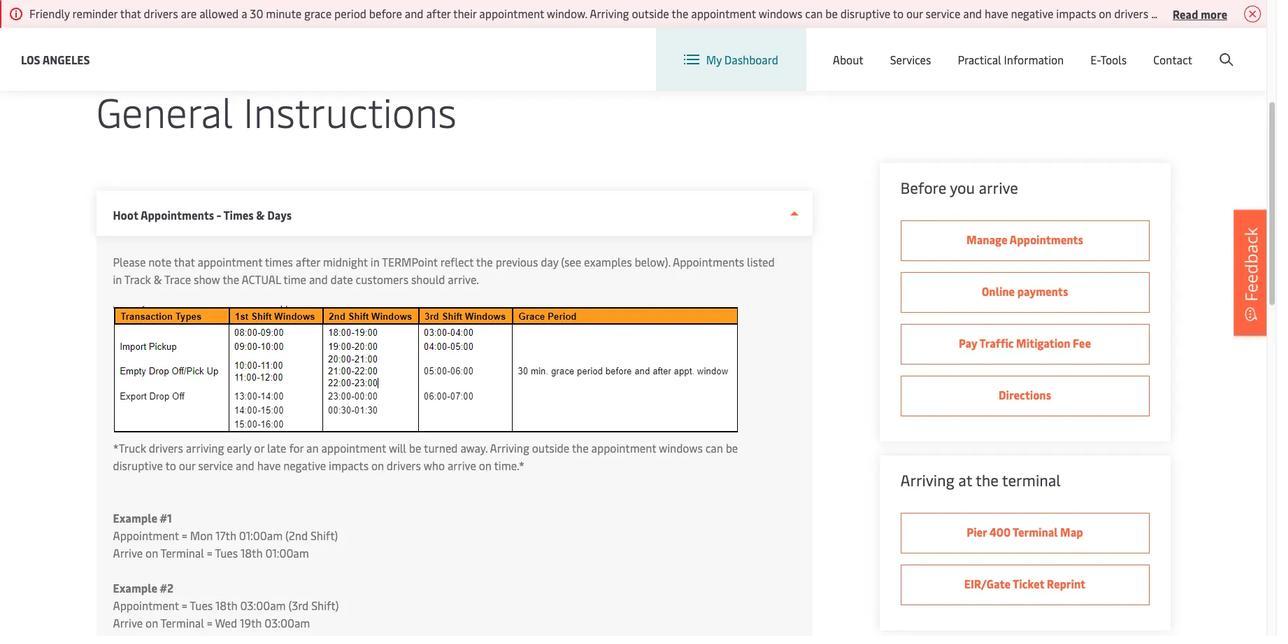Task type: locate. For each thing, give the bounding box(es) containing it.
1 horizontal spatial be
[[726, 440, 739, 456]]

and up the practical
[[964, 6, 983, 21]]

2 horizontal spatial arriving
[[901, 470, 955, 491]]

0 vertical spatial after
[[427, 6, 451, 21]]

1 vertical spatial outside
[[532, 440, 570, 456]]

1 horizontal spatial arriving
[[590, 6, 630, 21]]

appointment down #2
[[113, 598, 179, 613]]

hoot appointments - times & days
[[113, 207, 292, 223]]

appointment inside example #2 appointment = tues 18th 03:00am (3rd shift) arrive on terminal = wed 19th 03:00am
[[113, 598, 179, 613]]

example inside example #1 appointment = mon 17th 01:00am (2nd shift) arrive on terminal = tues 18th 01:00am
[[113, 510, 157, 526]]

1 horizontal spatial appointments
[[673, 254, 745, 269]]

0 horizontal spatial after
[[296, 254, 320, 269]]

0 vertical spatial shift)
[[311, 528, 338, 543]]

drivers
[[144, 6, 178, 21], [1115, 6, 1149, 21], [149, 440, 183, 456], [387, 458, 421, 473]]

2 horizontal spatial be
[[826, 6, 838, 21]]

2 vertical spatial appointments
[[673, 254, 745, 269]]

shift) right (2nd
[[311, 528, 338, 543]]

2 vertical spatial arriving
[[901, 470, 955, 491]]

below).
[[635, 254, 671, 269]]

after up time
[[296, 254, 320, 269]]

who left read
[[1152, 6, 1173, 21]]

01:00am
[[239, 528, 283, 543], [266, 545, 309, 561]]

& down note
[[154, 272, 162, 287]]

0 horizontal spatial &
[[154, 272, 162, 287]]

that inside please note that appointment times after midnight in termpoint reflect the previous day (see examples below). appointments listed in track & trace show the actual time and date customers should arrive.
[[174, 254, 195, 269]]

0 horizontal spatial to
[[165, 458, 176, 473]]

arrive
[[113, 545, 143, 561], [113, 615, 143, 631]]

0 vertical spatial arrive
[[113, 545, 143, 561]]

hoot
[[113, 207, 138, 223]]

login / create account link
[[1102, 28, 1241, 69]]

days
[[268, 207, 292, 223]]

appointment inside example #1 appointment = mon 17th 01:00am (2nd shift) arrive on terminal = tues 18th 01:00am
[[113, 528, 179, 543]]

appointments for manage
[[1010, 232, 1084, 247]]

on
[[1100, 6, 1112, 21], [1207, 6, 1220, 21], [372, 458, 384, 473], [479, 458, 492, 473], [146, 545, 158, 561], [146, 615, 158, 631]]

after left their at the top of the page
[[427, 6, 451, 21]]

e-tools button
[[1091, 28, 1127, 91]]

that up the trace
[[174, 254, 195, 269]]

1 vertical spatial windows
[[659, 440, 703, 456]]

1 horizontal spatial have
[[985, 6, 1009, 21]]

0 vertical spatial in
[[371, 254, 380, 269]]

drivers up "login"
[[1115, 6, 1149, 21]]

and down early
[[236, 458, 255, 473]]

1 vertical spatial in
[[113, 272, 122, 287]]

2 vertical spatial arrive
[[448, 458, 477, 473]]

switch location button
[[851, 41, 953, 56]]

reprint
[[1048, 576, 1086, 591]]

in left track
[[113, 272, 122, 287]]

1 arrive from the top
[[113, 545, 143, 561]]

1 vertical spatial arriving
[[490, 440, 530, 456]]

contact button
[[1154, 28, 1193, 91]]

general instructions
[[96, 83, 457, 139]]

hoot appointments - times & days button
[[96, 191, 813, 236]]

appointments inside dropdown button
[[141, 207, 214, 223]]

example left the #1
[[113, 510, 157, 526]]

los angeles
[[21, 51, 90, 67]]

dashboard
[[725, 52, 779, 67]]

1 horizontal spatial 18th
[[241, 545, 263, 561]]

tues
[[215, 545, 238, 561], [190, 598, 213, 613]]

18th up example #2 appointment = tues 18th 03:00am (3rd shift) arrive on terminal = wed 19th 03:00am in the left of the page
[[241, 545, 263, 561]]

disruptive
[[841, 6, 891, 21], [113, 458, 163, 473]]

be
[[826, 6, 838, 21], [409, 440, 422, 456], [726, 440, 739, 456]]

1 horizontal spatial our
[[907, 6, 924, 21]]

terminal down the 'mon'
[[161, 545, 204, 561]]

switch location
[[874, 41, 953, 56]]

appointment inside please note that appointment times after midnight in termpoint reflect the previous day (see examples below). appointments listed in track & trace show the actual time and date customers should arrive.
[[198, 254, 263, 269]]

map
[[1061, 524, 1084, 540]]

03:00am up '19th'
[[240, 598, 286, 613]]

arriving up 'time.*'
[[490, 440, 530, 456]]

service up location
[[926, 6, 961, 21]]

to up the #1
[[165, 458, 176, 473]]

that for note
[[174, 254, 195, 269]]

0 vertical spatial can
[[806, 6, 823, 21]]

0 vertical spatial have
[[985, 6, 1009, 21]]

arriving left at
[[901, 470, 955, 491]]

have down late
[[257, 458, 281, 473]]

arriving right window.
[[590, 6, 630, 21]]

shift) for 01:00am
[[311, 528, 338, 543]]

0 horizontal spatial windows
[[659, 440, 703, 456]]

0 horizontal spatial tues
[[190, 598, 213, 613]]

ticket
[[1013, 576, 1045, 591]]

driver
[[1250, 6, 1278, 21]]

& left days
[[256, 207, 265, 223]]

1 vertical spatial to
[[165, 458, 176, 473]]

2 horizontal spatial appointments
[[1010, 232, 1084, 247]]

0 horizontal spatial disruptive
[[113, 458, 163, 473]]

example #1 appointment = mon 17th 01:00am (2nd shift) arrive on terminal = tues 18th 01:00am
[[113, 510, 338, 561]]

impacts
[[1057, 6, 1097, 21], [329, 458, 369, 473]]

appointments for hoot
[[141, 207, 214, 223]]

terminal inside example #1 appointment = mon 17th 01:00am (2nd shift) arrive on terminal = tues 18th 01:00am
[[161, 545, 204, 561]]

*truck
[[113, 440, 146, 456]]

who down turned
[[424, 458, 445, 473]]

appointment for #1
[[113, 528, 179, 543]]

our down the "arriving"
[[179, 458, 196, 473]]

1 horizontal spatial outside
[[632, 6, 670, 21]]

terminal inside example #2 appointment = tues 18th 03:00am (3rd shift) arrive on terminal = wed 19th 03:00am
[[161, 615, 204, 631]]

1 horizontal spatial disruptive
[[841, 6, 891, 21]]

in up customers
[[371, 254, 380, 269]]

negative down an
[[284, 458, 326, 473]]

pier
[[967, 524, 988, 540]]

terminal
[[1013, 524, 1059, 540], [161, 545, 204, 561], [161, 615, 204, 631]]

location
[[910, 41, 953, 56]]

1 horizontal spatial to
[[894, 6, 904, 21]]

2 appointment from the top
[[113, 598, 179, 613]]

0 horizontal spatial have
[[257, 458, 281, 473]]

disruptive up switch
[[841, 6, 891, 21]]

customers
[[356, 272, 409, 287]]

1 horizontal spatial that
[[174, 254, 195, 269]]

0 horizontal spatial service
[[198, 458, 233, 473]]

1 horizontal spatial impacts
[[1057, 6, 1097, 21]]

tools
[[1101, 52, 1127, 67]]

who inside "*truck drivers arriving early or late for an appointment will be turned away. arriving outside the appointment windows can be disruptive to our service and have negative impacts on drivers who arrive on time.*"
[[424, 458, 445, 473]]

1 horizontal spatial in
[[371, 254, 380, 269]]

my dashboard button
[[684, 28, 779, 91]]

0 vertical spatial that
[[120, 6, 141, 21]]

in
[[371, 254, 380, 269], [113, 272, 122, 287]]

1 vertical spatial arrive
[[113, 615, 143, 631]]

example inside example #2 appointment = tues 18th 03:00am (3rd shift) arrive on terminal = wed 19th 03:00am
[[113, 580, 157, 596]]

1 vertical spatial negative
[[284, 458, 326, 473]]

1 vertical spatial shift)
[[312, 598, 339, 613]]

disruptive inside "*truck drivers arriving early or late for an appointment will be turned away. arriving outside the appointment windows can be disruptive to our service and have negative impacts on drivers who arrive on time.*"
[[113, 458, 163, 473]]

on inside example #1 appointment = mon 17th 01:00am (2nd shift) arrive on terminal = tues 18th 01:00am
[[146, 545, 158, 561]]

03:00am down the (3rd
[[265, 615, 310, 631]]

arrive down away.
[[448, 458, 477, 473]]

window.
[[547, 6, 588, 21]]

show
[[194, 272, 220, 287]]

0 vertical spatial appointment
[[113, 528, 179, 543]]

shift) inside example #2 appointment = tues 18th 03:00am (3rd shift) arrive on terminal = wed 19th 03:00am
[[312, 598, 339, 613]]

0 vertical spatial our
[[907, 6, 924, 21]]

01:00am down (2nd
[[266, 545, 309, 561]]

0 horizontal spatial negative
[[284, 458, 326, 473]]

service down the "arriving"
[[198, 458, 233, 473]]

0 vertical spatial arrive
[[1176, 6, 1205, 21]]

service
[[926, 6, 961, 21], [198, 458, 233, 473]]

arrive up "login / create account"
[[1176, 6, 1205, 21]]

0 horizontal spatial appointments
[[141, 207, 214, 223]]

1 vertical spatial have
[[257, 458, 281, 473]]

that right reminder
[[120, 6, 141, 21]]

general
[[96, 83, 233, 139]]

our
[[907, 6, 924, 21], [179, 458, 196, 473]]

feedback
[[1240, 227, 1263, 301]]

terminal right 400
[[1013, 524, 1059, 540]]

1 vertical spatial tues
[[190, 598, 213, 613]]

example left #2
[[113, 580, 157, 596]]

have
[[985, 6, 1009, 21], [257, 458, 281, 473]]

0 vertical spatial 18th
[[241, 545, 263, 561]]

0 horizontal spatial that
[[120, 6, 141, 21]]

for
[[289, 440, 304, 456]]

friendly reminder that drivers are allowed a 30 minute grace period before and after their appointment window. arriving outside the appointment windows can be disruptive to our service and have negative impacts on drivers who arrive on time. driver
[[29, 6, 1278, 21]]

1 horizontal spatial who
[[1152, 6, 1173, 21]]

0 vertical spatial negative
[[1012, 6, 1054, 21]]

previous
[[496, 254, 538, 269]]

at
[[959, 470, 973, 491]]

0 horizontal spatial in
[[113, 272, 122, 287]]

have up global
[[985, 6, 1009, 21]]

0 vertical spatial example
[[113, 510, 157, 526]]

windows inside "*truck drivers arriving early or late for an appointment will be turned away. arriving outside the appointment windows can be disruptive to our service and have negative impacts on drivers who arrive on time.*"
[[659, 440, 703, 456]]

1 vertical spatial appointments
[[1010, 232, 1084, 247]]

terminal for example #1 appointment = mon 17th 01:00am (2nd shift) arrive on terminal = tues 18th 01:00am
[[161, 545, 204, 561]]

0 vertical spatial to
[[894, 6, 904, 21]]

30
[[250, 6, 263, 21]]

1 vertical spatial impacts
[[329, 458, 369, 473]]

0 vertical spatial windows
[[759, 6, 803, 21]]

18th up wed
[[216, 598, 238, 613]]

terminal
[[1003, 470, 1061, 491]]

our up switch location
[[907, 6, 924, 21]]

arrive right you
[[979, 177, 1019, 198]]

1 vertical spatial 18th
[[216, 598, 238, 613]]

please
[[113, 254, 146, 269]]

practical
[[958, 52, 1002, 67]]

arrive for example #1 appointment = mon 17th 01:00am (2nd shift) arrive on terminal = tues 18th 01:00am
[[113, 545, 143, 561]]

1 appointment from the top
[[113, 528, 179, 543]]

traffic
[[980, 335, 1014, 351]]

appointment down the #1
[[113, 528, 179, 543]]

appointments left listed on the right of the page
[[673, 254, 745, 269]]

arrive inside "*truck drivers arriving early or late for an appointment will be turned away. arriving outside the appointment windows can be disruptive to our service and have negative impacts on drivers who arrive on time.*"
[[448, 458, 477, 473]]

1 horizontal spatial negative
[[1012, 6, 1054, 21]]

e-tools
[[1091, 52, 1127, 67]]

1 vertical spatial &
[[154, 272, 162, 287]]

arrive inside example #1 appointment = mon 17th 01:00am (2nd shift) arrive on terminal = tues 18th 01:00am
[[113, 545, 143, 561]]

0 vertical spatial disruptive
[[841, 6, 891, 21]]

1 vertical spatial after
[[296, 254, 320, 269]]

my dashboard
[[707, 52, 779, 67]]

0 horizontal spatial who
[[424, 458, 445, 473]]

1 vertical spatial can
[[706, 440, 723, 456]]

1 vertical spatial arrive
[[979, 177, 1019, 198]]

track
[[124, 272, 151, 287]]

a
[[242, 6, 247, 21]]

1 vertical spatial example
[[113, 580, 157, 596]]

listed
[[748, 254, 775, 269]]

18th
[[241, 545, 263, 561], [216, 598, 238, 613]]

global menu button
[[967, 28, 1075, 70]]

their
[[454, 6, 477, 21]]

18th inside example #1 appointment = mon 17th 01:00am (2nd shift) arrive on terminal = tues 18th 01:00am
[[241, 545, 263, 561]]

who
[[1152, 6, 1173, 21], [424, 458, 445, 473]]

2 example from the top
[[113, 580, 157, 596]]

appointments left -
[[141, 207, 214, 223]]

shift) inside example #1 appointment = mon 17th 01:00am (2nd shift) arrive on terminal = tues 18th 01:00am
[[311, 528, 338, 543]]

0 horizontal spatial 18th
[[216, 598, 238, 613]]

2 horizontal spatial arrive
[[1176, 6, 1205, 21]]

1 horizontal spatial tues
[[215, 545, 238, 561]]

1 vertical spatial that
[[174, 254, 195, 269]]

1 example from the top
[[113, 510, 157, 526]]

login
[[1128, 41, 1155, 56]]

service inside "*truck drivers arriving early or late for an appointment will be turned away. arriving outside the appointment windows can be disruptive to our service and have negative impacts on drivers who arrive on time.*"
[[198, 458, 233, 473]]

0 horizontal spatial arriving
[[490, 440, 530, 456]]

0 vertical spatial tues
[[215, 545, 238, 561]]

0 horizontal spatial outside
[[532, 440, 570, 456]]

and inside please note that appointment times after midnight in termpoint reflect the previous day (see examples below). appointments listed in track & trace show the actual time and date customers should arrive.
[[309, 272, 328, 287]]

0 horizontal spatial impacts
[[329, 458, 369, 473]]

information
[[1005, 52, 1065, 67]]

have inside "*truck drivers arriving early or late for an appointment will be turned away. arriving outside the appointment windows can be disruptive to our service and have negative impacts on drivers who arrive on time.*"
[[257, 458, 281, 473]]

to up switch location button
[[894, 6, 904, 21]]

appointments up the payments in the top right of the page
[[1010, 232, 1084, 247]]

switch
[[874, 41, 907, 56]]

2 vertical spatial terminal
[[161, 615, 204, 631]]

0 vertical spatial terminal
[[1013, 524, 1059, 540]]

reminder
[[73, 6, 118, 21]]

and left date
[[309, 272, 328, 287]]

01:00am right the 17th
[[239, 528, 283, 543]]

terminal down #2
[[161, 615, 204, 631]]

instructions
[[243, 83, 457, 139]]

0 vertical spatial appointments
[[141, 207, 214, 223]]

& inside dropdown button
[[256, 207, 265, 223]]

appointment
[[113, 528, 179, 543], [113, 598, 179, 613]]

(2nd
[[286, 528, 308, 543]]

arrive for example #2 appointment = tues 18th 03:00am (3rd shift) arrive on terminal = wed 19th 03:00am
[[113, 615, 143, 631]]

1 vertical spatial appointment
[[113, 598, 179, 613]]

shift) right the (3rd
[[312, 598, 339, 613]]

2 arrive from the top
[[113, 615, 143, 631]]

eir/gate ticket reprint
[[965, 576, 1086, 591]]

1 vertical spatial service
[[198, 458, 233, 473]]

drivers right *truck at bottom left
[[149, 440, 183, 456]]

0 horizontal spatial our
[[179, 458, 196, 473]]

windows
[[759, 6, 803, 21], [659, 440, 703, 456]]

times
[[265, 254, 293, 269]]

1 horizontal spatial &
[[256, 207, 265, 223]]

1 horizontal spatial can
[[806, 6, 823, 21]]

period
[[335, 6, 367, 21]]

arrive inside example #2 appointment = tues 18th 03:00am (3rd shift) arrive on terminal = wed 19th 03:00am
[[113, 615, 143, 631]]

los angeles link
[[21, 51, 90, 68]]

0 vertical spatial service
[[926, 6, 961, 21]]

1 vertical spatial our
[[179, 458, 196, 473]]

0 horizontal spatial arrive
[[448, 458, 477, 473]]

you
[[951, 177, 976, 198]]

(3rd
[[289, 598, 309, 613]]

0 vertical spatial &
[[256, 207, 265, 223]]

shift)
[[311, 528, 338, 543], [312, 598, 339, 613]]

0 horizontal spatial can
[[706, 440, 723, 456]]

negative up 'global menu'
[[1012, 6, 1054, 21]]

impacts inside "*truck drivers arriving early or late for an appointment will be turned away. arriving outside the appointment windows can be disruptive to our service and have negative impacts on drivers who arrive on time.*"
[[329, 458, 369, 473]]

disruptive down *truck at bottom left
[[113, 458, 163, 473]]

that for reminder
[[120, 6, 141, 21]]

time
[[284, 272, 307, 287]]



Task type: vqa. For each thing, say whether or not it's contained in the screenshot.
topmost the record
no



Task type: describe. For each thing, give the bounding box(es) containing it.
an
[[307, 440, 319, 456]]

to inside "*truck drivers arriving early or late for an appointment will be turned away. arriving outside the appointment windows can be disruptive to our service and have negative impacts on drivers who arrive on time.*"
[[165, 458, 176, 473]]

arriving at the terminal
[[901, 470, 1061, 491]]

trace
[[164, 272, 191, 287]]

*truck drivers arriving early or late for an appointment will be turned away. arriving outside the appointment windows can be disruptive to our service and have negative impacts on drivers who arrive on time.*
[[113, 440, 739, 473]]

online payments
[[982, 283, 1069, 299]]

or
[[254, 440, 265, 456]]

can inside "*truck drivers arriving early or late for an appointment will be turned away. arriving outside the appointment windows can be disruptive to our service and have negative impacts on drivers who arrive on time.*"
[[706, 440, 723, 456]]

400
[[990, 524, 1011, 540]]

note
[[149, 254, 172, 269]]

tues inside example #2 appointment = tues 18th 03:00am (3rd shift) arrive on terminal = wed 19th 03:00am
[[190, 598, 213, 613]]

0 vertical spatial outside
[[632, 6, 670, 21]]

pay traffic mitigation fee link
[[901, 324, 1150, 365]]

eir/gate ticket reprint link
[[901, 565, 1150, 605]]

the inside "*truck drivers arriving early or late for an appointment will be turned away. arriving outside the appointment windows can be disruptive to our service and have negative impacts on drivers who arrive on time.*"
[[572, 440, 589, 456]]

online
[[982, 283, 1016, 299]]

& inside please note that appointment times after midnight in termpoint reflect the previous day (see examples below). appointments listed in track & trace show the actual time and date customers should arrive.
[[154, 272, 162, 287]]

wed
[[215, 615, 237, 631]]

outside inside "*truck drivers arriving early or late for an appointment will be turned away. arriving outside the appointment windows can be disruptive to our service and have negative impacts on drivers who arrive on time.*"
[[532, 440, 570, 456]]

0 vertical spatial arriving
[[590, 6, 630, 21]]

read
[[1174, 6, 1199, 21]]

time.
[[1222, 6, 1248, 21]]

grace
[[304, 6, 332, 21]]

read more button
[[1174, 5, 1228, 22]]

manage appointments link
[[901, 220, 1150, 261]]

and inside "*truck drivers arriving early or late for an appointment will be turned away. arriving outside the appointment windows can be disruptive to our service and have negative impacts on drivers who arrive on time.*"
[[236, 458, 255, 473]]

drivers left the are
[[144, 6, 178, 21]]

times
[[224, 207, 254, 223]]

midnight
[[323, 254, 368, 269]]

date
[[331, 272, 353, 287]]

hoot appointments - times & days element
[[96, 236, 813, 636]]

before
[[369, 6, 402, 21]]

19th
[[240, 615, 262, 631]]

pier 400 terminal map link
[[901, 513, 1150, 554]]

e-
[[1091, 52, 1101, 67]]

before
[[901, 177, 947, 198]]

our inside "*truck drivers arriving early or late for an appointment will be turned away. arriving outside the appointment windows can be disruptive to our service and have negative impacts on drivers who arrive on time.*"
[[179, 458, 196, 473]]

1 vertical spatial 03:00am
[[265, 615, 310, 631]]

230703 image
[[113, 306, 738, 435]]

close alert image
[[1245, 6, 1262, 22]]

global
[[998, 41, 1030, 56]]

my
[[707, 52, 722, 67]]

shift) for 03:00am
[[312, 598, 339, 613]]

1 vertical spatial 01:00am
[[266, 545, 309, 561]]

account
[[1200, 41, 1241, 56]]

about button
[[833, 28, 864, 91]]

payments
[[1018, 283, 1069, 299]]

manage appointments
[[967, 232, 1084, 247]]

example for example #2 appointment = tues 18th 03:00am (3rd shift) arrive on terminal = wed 19th 03:00am
[[113, 580, 157, 596]]

minute
[[266, 6, 302, 21]]

17th
[[216, 528, 237, 543]]

driver information image
[[0, 0, 1267, 33]]

drivers down will
[[387, 458, 421, 473]]

appointments inside please note that appointment times after midnight in termpoint reflect the previous day (see examples below). appointments listed in track & trace show the actual time and date customers should arrive.
[[673, 254, 745, 269]]

early
[[227, 440, 252, 456]]

directions
[[999, 387, 1052, 402]]

(see
[[562, 254, 582, 269]]

#2
[[160, 580, 174, 596]]

friendly
[[29, 6, 70, 21]]

about
[[833, 52, 864, 67]]

example for example #1 appointment = mon 17th 01:00am (2nd shift) arrive on terminal = tues 18th 01:00am
[[113, 510, 157, 526]]

and right before
[[405, 6, 424, 21]]

examples
[[584, 254, 632, 269]]

should
[[412, 272, 445, 287]]

negative inside "*truck drivers arriving early or late for an appointment will be turned away. arriving outside the appointment windows can be disruptive to our service and have negative impacts on drivers who arrive on time.*"
[[284, 458, 326, 473]]

pay
[[960, 335, 978, 351]]

1 horizontal spatial arrive
[[979, 177, 1019, 198]]

angeles
[[42, 51, 90, 67]]

0 vertical spatial who
[[1152, 6, 1173, 21]]

read more
[[1174, 6, 1228, 21]]

more
[[1202, 6, 1228, 21]]

practical information button
[[958, 28, 1065, 91]]

directions link
[[901, 376, 1150, 416]]

after inside please note that appointment times after midnight in termpoint reflect the previous day (see examples below). appointments listed in track & trace show the actual time and date customers should arrive.
[[296, 254, 320, 269]]

termpoint
[[382, 254, 438, 269]]

mitigation
[[1017, 335, 1071, 351]]

tues inside example #1 appointment = mon 17th 01:00am (2nd shift) arrive on terminal = tues 18th 01:00am
[[215, 545, 238, 561]]

contact
[[1154, 52, 1193, 67]]

mon
[[190, 528, 213, 543]]

-
[[217, 207, 221, 223]]

on inside example #2 appointment = tues 18th 03:00am (3rd shift) arrive on terminal = wed 19th 03:00am
[[146, 615, 158, 631]]

0 vertical spatial impacts
[[1057, 6, 1097, 21]]

fee
[[1074, 335, 1092, 351]]

arriving
[[186, 440, 224, 456]]

1 horizontal spatial windows
[[759, 6, 803, 21]]

are
[[181, 6, 197, 21]]

menu
[[1033, 41, 1061, 56]]

0 vertical spatial 03:00am
[[240, 598, 286, 613]]

18th inside example #2 appointment = tues 18th 03:00am (3rd shift) arrive on terminal = wed 19th 03:00am
[[216, 598, 238, 613]]

away.
[[461, 440, 488, 456]]

late
[[267, 440, 287, 456]]

1 horizontal spatial service
[[926, 6, 961, 21]]

manage
[[967, 232, 1008, 247]]

reflect
[[441, 254, 474, 269]]

arriving inside "*truck drivers arriving early or late for an appointment will be turned away. arriving outside the appointment windows can be disruptive to our service and have negative impacts on drivers who arrive on time.*"
[[490, 440, 530, 456]]

0 vertical spatial 01:00am
[[239, 528, 283, 543]]

create
[[1165, 41, 1197, 56]]

terminal for example #2 appointment = tues 18th 03:00am (3rd shift) arrive on terminal = wed 19th 03:00am
[[161, 615, 204, 631]]

pier 400 terminal map
[[967, 524, 1084, 540]]

actual
[[242, 272, 281, 287]]

allowed
[[200, 6, 239, 21]]

time.*
[[494, 458, 525, 473]]

appointment for #2
[[113, 598, 179, 613]]

1 horizontal spatial after
[[427, 6, 451, 21]]

login / create account
[[1128, 41, 1241, 56]]

0 horizontal spatial be
[[409, 440, 422, 456]]



